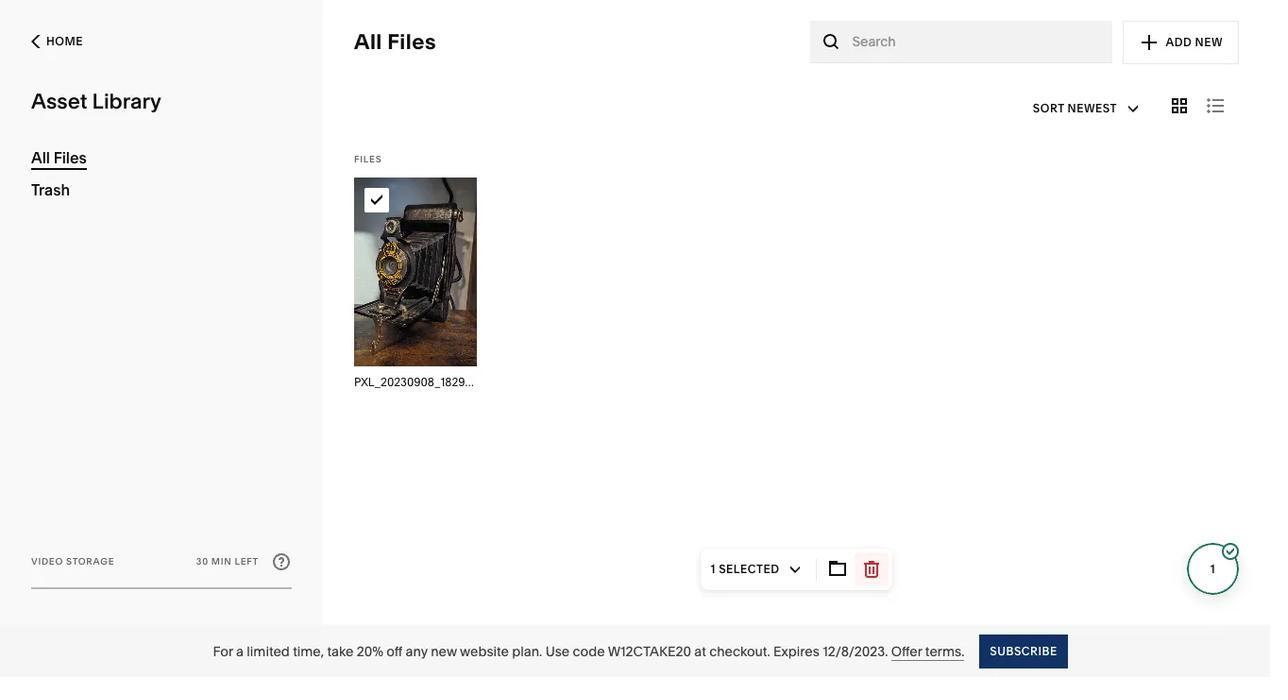 Task type: describe. For each thing, give the bounding box(es) containing it.
files inside button
[[387, 29, 436, 55]]

all files inside button
[[354, 29, 436, 55]]

website
[[460, 643, 509, 660]]

home
[[46, 34, 83, 48]]

w12ctake20
[[608, 643, 691, 660]]

at
[[695, 643, 706, 660]]

terms.
[[926, 643, 965, 660]]

12/8/2023.
[[823, 643, 888, 660]]

sort
[[1033, 101, 1065, 115]]

time,
[[293, 643, 324, 660]]

home button
[[26, 0, 292, 83]]

new
[[1195, 35, 1223, 49]]

expires
[[774, 643, 820, 660]]

1 selected
[[711, 562, 780, 576]]

newest
[[1068, 101, 1117, 115]]

off
[[387, 643, 403, 660]]

checkout.
[[710, 643, 770, 660]]

left
[[235, 556, 259, 567]]

selected
[[719, 562, 780, 576]]

any
[[406, 643, 428, 660]]

offer terms. link
[[892, 643, 965, 661]]

subscribe button
[[980, 634, 1068, 668]]

asset
[[31, 89, 87, 114]]

library
[[92, 89, 161, 114]]

0 horizontal spatial files
[[54, 148, 87, 167]]

asset library
[[31, 89, 161, 114]]

subscribe
[[990, 644, 1058, 658]]

offer
[[892, 643, 922, 660]]

for
[[213, 643, 233, 660]]

1 selected button
[[704, 553, 813, 587]]

video storage
[[31, 556, 115, 567]]

none field containing sort newest
[[1021, 85, 1151, 131]]



Task type: vqa. For each thing, say whether or not it's contained in the screenshot.
the top the Alerts
no



Task type: locate. For each thing, give the bounding box(es) containing it.
0 horizontal spatial 1
[[711, 562, 716, 576]]

1 horizontal spatial all files
[[354, 29, 436, 55]]

sort newest
[[1033, 101, 1117, 115]]

take
[[327, 643, 354, 660]]

plan.
[[512, 643, 542, 660]]

30 min left
[[196, 556, 259, 567]]

None field
[[1021, 85, 1151, 131]]

2 horizontal spatial files
[[387, 29, 436, 55]]

1
[[1211, 562, 1216, 576], [711, 562, 716, 576]]

0 vertical spatial all
[[354, 29, 382, 55]]

30
[[196, 556, 209, 567]]

storage
[[66, 556, 115, 567]]

for a limited time, take 20% off any new website plan. use code w12ctake20 at checkout. expires 12/8/2023. offer terms.
[[213, 643, 965, 660]]

delete image
[[862, 559, 883, 580]]

all files button
[[344, 24, 447, 61]]

Search field
[[852, 31, 1103, 52]]

video
[[31, 556, 63, 567]]

files
[[387, 29, 436, 55], [54, 148, 87, 167], [354, 154, 382, 164]]

1 horizontal spatial all
[[354, 29, 382, 55]]

add new
[[1166, 35, 1223, 49]]

1 for 1
[[1211, 562, 1216, 576]]

pxl_20230908_182938677.jpg
[[354, 375, 516, 389]]

new
[[431, 643, 457, 660]]

pxl_20230908_182938677.jpg button
[[354, 178, 516, 398]]

add
[[1166, 35, 1192, 49]]

20%
[[357, 643, 383, 660]]

0 horizontal spatial all
[[31, 148, 50, 167]]

1 vertical spatial all
[[31, 148, 50, 167]]

1 horizontal spatial 1
[[1211, 562, 1216, 576]]

min
[[211, 556, 232, 567]]

a
[[236, 643, 244, 660]]

0 vertical spatial all files
[[354, 29, 436, 55]]

trash
[[31, 180, 70, 199]]

all
[[354, 29, 382, 55], [31, 148, 50, 167]]

code
[[573, 643, 605, 660]]

move to... image
[[828, 559, 849, 580]]

1 for 1 selected
[[711, 562, 716, 576]]

limited
[[247, 643, 290, 660]]

use
[[546, 643, 570, 660]]

1 horizontal spatial files
[[354, 154, 382, 164]]

add new button
[[1124, 21, 1239, 64]]

all inside button
[[354, 29, 382, 55]]

0 horizontal spatial all files
[[31, 148, 87, 167]]

1 vertical spatial all files
[[31, 148, 87, 167]]

1 button
[[1187, 543, 1239, 595]]

all files
[[354, 29, 436, 55], [31, 148, 87, 167]]



